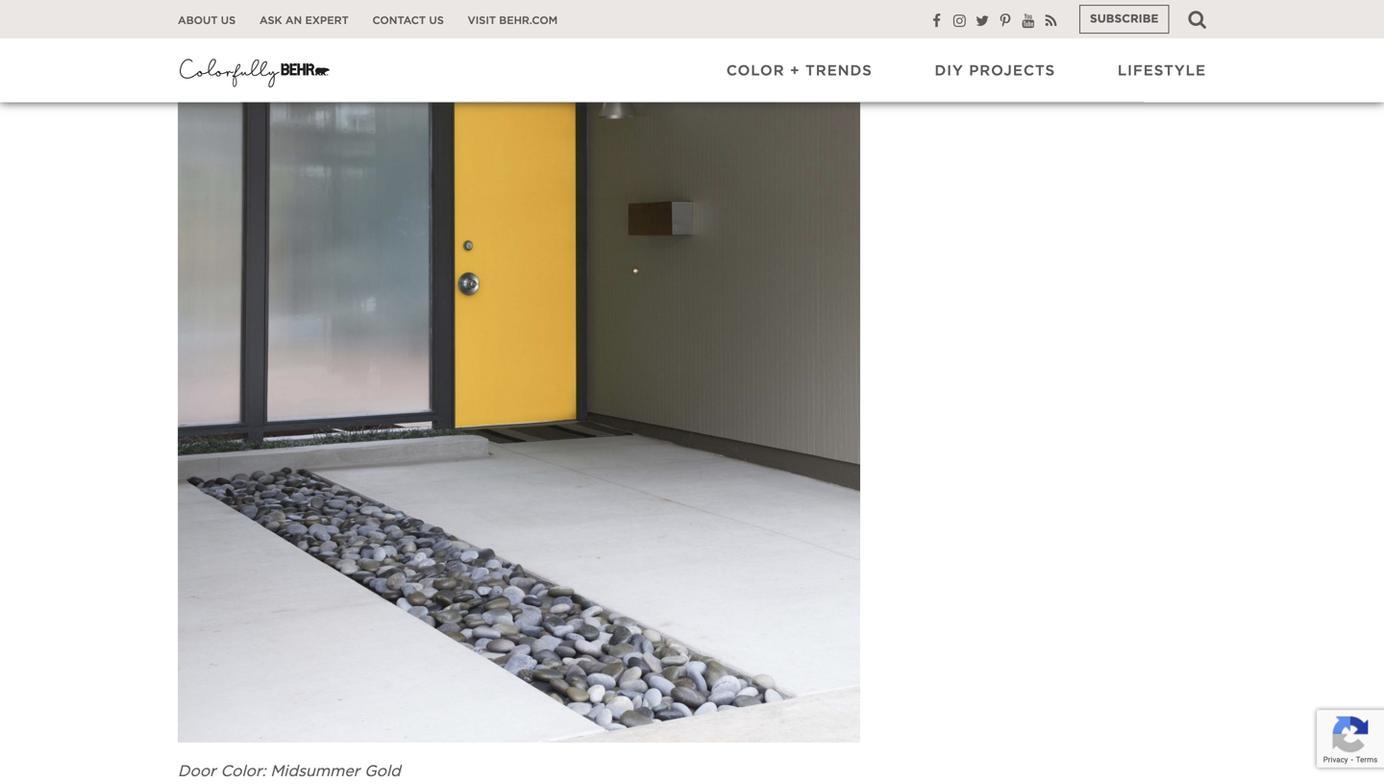 Task type: locate. For each thing, give the bounding box(es) containing it.
1 us from the left
[[221, 15, 236, 26]]

visit
[[468, 15, 496, 26]]

us right about
[[221, 15, 236, 26]]

a home showing the front door painted in a yellow hue. image
[[178, 0, 861, 743]]

1 horizontal spatial us
[[429, 15, 444, 26]]

color + trends link
[[727, 62, 873, 81]]

visit behr.com
[[468, 15, 558, 26]]

about us link
[[178, 14, 236, 28]]

0 horizontal spatial us
[[221, 15, 236, 26]]

an
[[285, 15, 302, 26]]

diy projects link
[[935, 62, 1056, 81]]

color + trends
[[727, 64, 873, 78]]

colorfully behr image
[[178, 53, 332, 91]]

us
[[221, 15, 236, 26], [429, 15, 444, 26]]

us right contact
[[429, 15, 444, 26]]

+
[[790, 64, 801, 78]]

diy projects
[[935, 64, 1056, 78]]

behr.com
[[499, 15, 558, 26]]

2 us from the left
[[429, 15, 444, 26]]

expert
[[305, 15, 349, 26]]

trends
[[806, 64, 873, 78]]

contact us
[[373, 15, 444, 26]]

ask an expert link
[[260, 14, 349, 28]]

midsummer
[[271, 764, 360, 780]]

door
[[178, 764, 216, 780]]



Task type: vqa. For each thing, say whether or not it's contained in the screenshot.
the leftmost By
no



Task type: describe. For each thing, give the bounding box(es) containing it.
lifestyle
[[1118, 64, 1207, 78]]

us for contact us
[[429, 15, 444, 26]]

about
[[178, 15, 218, 26]]

subscribe link
[[1080, 5, 1170, 34]]

us for about us
[[221, 15, 236, 26]]

visit behr.com link
[[468, 14, 558, 28]]

ask
[[260, 15, 282, 26]]

lifestyle link
[[1118, 62, 1207, 81]]

color:
[[221, 764, 266, 780]]

door color: midsummer gold
[[178, 764, 401, 780]]

projects
[[970, 64, 1056, 78]]

contact
[[373, 15, 426, 26]]

search image
[[1189, 10, 1207, 29]]

ask an expert
[[260, 15, 349, 26]]

contact us link
[[373, 14, 444, 28]]

about us
[[178, 15, 236, 26]]

subscribe
[[1091, 13, 1159, 25]]

gold
[[365, 764, 401, 780]]

color
[[727, 64, 785, 78]]

diy
[[935, 64, 964, 78]]



